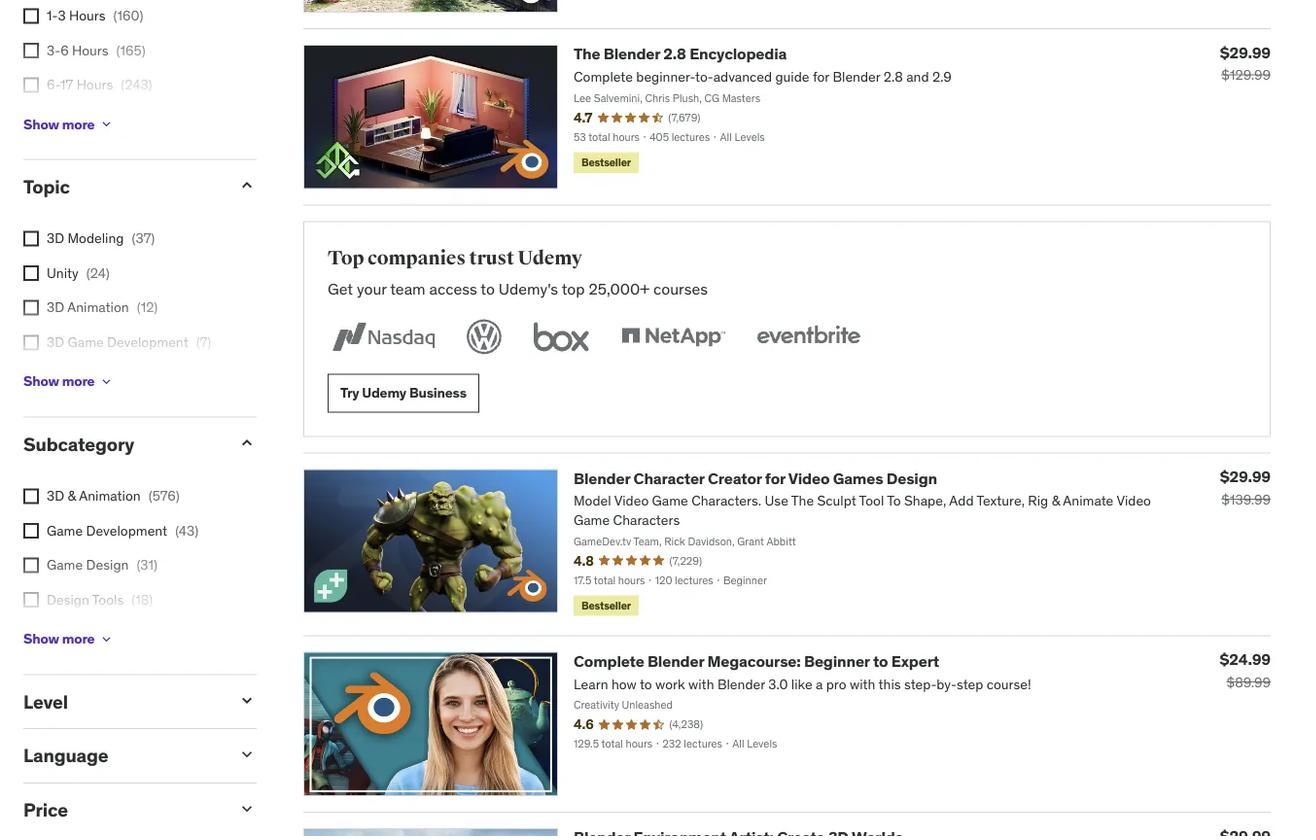 Task type: describe. For each thing, give the bounding box(es) containing it.
language
[[23, 744, 108, 768]]

get
[[328, 279, 353, 299]]

3d for 3d & animation (576)
[[47, 487, 64, 505]]

$129.99
[[1222, 66, 1272, 84]]

$139.99
[[1222, 491, 1272, 508]]

xsmall image right graphic
[[99, 632, 114, 647]]

complete
[[574, 651, 645, 671]]

game development (43)
[[47, 522, 199, 539]]

1 show more button from the top
[[23, 105, 114, 144]]

companies
[[368, 246, 466, 270]]

box image
[[529, 316, 594, 358]]

3d for 3d modeling (37)
[[47, 230, 64, 247]]

xsmall image for 3d modeling
[[23, 231, 39, 247]]

17
[[60, 76, 73, 93]]

design up graphic
[[47, 591, 89, 609]]

nasdaq image
[[328, 316, 440, 358]]

xsmall image for game design
[[23, 558, 39, 574]]

try udemy business
[[341, 384, 467, 402]]

show more for subcategory
[[23, 630, 95, 648]]

17+
[[47, 111, 68, 128]]

0 vertical spatial animation
[[67, 299, 129, 316]]

0 vertical spatial &
[[68, 487, 76, 505]]

beginner
[[805, 651, 870, 671]]

encyclopedia
[[690, 44, 787, 64]]

level
[[23, 690, 68, 713]]

game for design
[[47, 557, 83, 574]]

price
[[23, 799, 68, 822]]

modeling for character
[[110, 368, 166, 386]]

creator
[[708, 468, 762, 488]]

hours right 17+
[[71, 111, 108, 128]]

(7)
[[196, 334, 211, 351]]

xsmall image for game development
[[23, 523, 39, 539]]

xsmall image for design tools
[[23, 593, 39, 608]]

blender character creator for video games design link
[[574, 468, 938, 488]]

level button
[[23, 690, 222, 713]]

2.8
[[664, 44, 687, 64]]

small image for level
[[237, 691, 257, 711]]

$29.99 $129.99
[[1221, 43, 1272, 84]]

eventbrite image
[[753, 316, 865, 358]]

3-6 hours (165)
[[47, 41, 146, 59]]

subcategory
[[23, 432, 134, 456]]

design down tools
[[98, 626, 140, 643]]

(576)
[[149, 487, 180, 505]]

unity (24)
[[47, 264, 110, 282]]

xsmall image for 6-17 hours
[[23, 77, 39, 93]]

3d for 3d game development (7)
[[47, 334, 64, 351]]

blender character creator for video games design
[[574, 468, 938, 488]]

xsmall image for 3d & animation
[[23, 489, 39, 504]]

the blender 2.8 encyclopedia link
[[574, 44, 787, 64]]

1 vertical spatial udemy
[[362, 384, 407, 402]]

hours for 6-17 hours
[[77, 76, 113, 93]]

udemy inside top companies trust udemy get your team access to udemy's top 25,000+ courses
[[518, 246, 583, 270]]

volkswagen image
[[463, 316, 506, 358]]

show for topic
[[23, 373, 59, 390]]

1 vertical spatial to
[[874, 651, 889, 671]]

17+ hours
[[47, 111, 108, 128]]

top companies trust udemy get your team access to udemy's top 25,000+ courses
[[328, 246, 708, 299]]

1 vertical spatial &
[[144, 626, 152, 643]]

3d game development (7)
[[47, 334, 211, 351]]

price button
[[23, 799, 222, 822]]

character modeling
[[47, 368, 166, 386]]

expert
[[892, 651, 940, 671]]

unity
[[47, 264, 79, 282]]

(243)
[[121, 76, 152, 93]]

3d for 3d animation (12)
[[47, 299, 64, 316]]

1 vertical spatial development
[[86, 522, 167, 539]]

xsmall image for unity
[[23, 266, 39, 281]]

game design (31)
[[47, 557, 158, 574]]

business
[[410, 384, 467, 402]]

game for development
[[47, 522, 83, 539]]



Task type: vqa. For each thing, say whether or not it's contained in the screenshot.


Task type: locate. For each thing, give the bounding box(es) containing it.
1 small image from the top
[[237, 176, 257, 195]]

1 vertical spatial character
[[634, 468, 705, 488]]

1 vertical spatial show more button
[[23, 362, 114, 401]]

xsmall image left 3d animation (12)
[[23, 300, 39, 316]]

the blender 2.8 encyclopedia
[[574, 44, 787, 64]]

complete blender megacourse: beginner to expert
[[574, 651, 940, 671]]

0 vertical spatial blender
[[604, 44, 661, 64]]

more up subcategory at the bottom left of page
[[62, 373, 95, 390]]

subcategory button
[[23, 432, 222, 456]]

small image
[[237, 433, 257, 453], [237, 800, 257, 819]]

hours for 3-6 hours
[[72, 41, 109, 59]]

3-
[[47, 41, 60, 59]]

1 vertical spatial modeling
[[110, 368, 166, 386]]

access
[[430, 279, 477, 299]]

design
[[887, 468, 938, 488], [86, 557, 129, 574], [47, 591, 89, 609], [98, 626, 140, 643]]

1 vertical spatial blender
[[574, 468, 631, 488]]

6
[[60, 41, 69, 59]]

to down trust
[[481, 279, 495, 299]]

0 vertical spatial modeling
[[68, 230, 124, 247]]

udemy
[[518, 246, 583, 270], [362, 384, 407, 402]]

graphic design & illustration
[[47, 626, 220, 643]]

1 more from the top
[[62, 115, 95, 133]]

3d up unity
[[47, 230, 64, 247]]

1-
[[47, 7, 58, 24]]

megacourse:
[[708, 651, 801, 671]]

1 small image from the top
[[237, 433, 257, 453]]

&
[[68, 487, 76, 505], [144, 626, 152, 643]]

development
[[107, 334, 188, 351], [86, 522, 167, 539]]

animation down (24)
[[67, 299, 129, 316]]

(160)
[[113, 7, 143, 24]]

more down 17
[[62, 115, 95, 133]]

blender
[[604, 44, 661, 64], [574, 468, 631, 488], [648, 651, 705, 671]]

xsmall image
[[23, 266, 39, 281], [23, 300, 39, 316], [23, 489, 39, 504], [23, 523, 39, 539], [23, 558, 39, 574], [23, 593, 39, 608], [99, 632, 114, 647]]

1 horizontal spatial to
[[874, 651, 889, 671]]

netapp image
[[618, 316, 730, 358]]

to
[[481, 279, 495, 299], [874, 651, 889, 671]]

xsmall image left unity
[[23, 266, 39, 281]]

topic button
[[23, 175, 222, 198]]

1 horizontal spatial udemy
[[518, 246, 583, 270]]

topic
[[23, 175, 70, 198]]

0 vertical spatial to
[[481, 279, 495, 299]]

show more button up subcategory at the bottom left of page
[[23, 362, 114, 401]]

3d down 3d animation (12)
[[47, 334, 64, 351]]

tools
[[92, 591, 124, 609]]

2 show more from the top
[[23, 373, 95, 390]]

1 vertical spatial show
[[23, 373, 59, 390]]

1 horizontal spatial &
[[144, 626, 152, 643]]

(24)
[[86, 264, 110, 282]]

blender for the
[[604, 44, 661, 64]]

(43)
[[175, 522, 199, 539]]

language button
[[23, 744, 222, 768]]

top
[[562, 279, 585, 299]]

0 horizontal spatial character
[[47, 368, 107, 386]]

top
[[328, 246, 364, 270]]

show more button
[[23, 105, 114, 144], [23, 362, 114, 401], [23, 620, 114, 659]]

show up subcategory at the bottom left of page
[[23, 373, 59, 390]]

the
[[574, 44, 601, 64]]

hours for 1-3 hours
[[69, 7, 106, 24]]

2 3d from the top
[[47, 299, 64, 316]]

small image for topic
[[237, 176, 257, 195]]

team
[[390, 279, 426, 299]]

3 more from the top
[[62, 630, 95, 648]]

design up tools
[[86, 557, 129, 574]]

show
[[23, 115, 59, 133], [23, 373, 59, 390], [23, 630, 59, 648]]

0 vertical spatial development
[[107, 334, 188, 351]]

xsmall image for 3d game development
[[23, 335, 39, 351]]

to left the expert
[[874, 651, 889, 671]]

$89.99
[[1227, 674, 1272, 691]]

xsmall image down subcategory at the bottom left of page
[[23, 489, 39, 504]]

0 vertical spatial show more
[[23, 115, 95, 133]]

development down (12)
[[107, 334, 188, 351]]

udemy right try
[[362, 384, 407, 402]]

0 vertical spatial character
[[47, 368, 107, 386]]

character down 3d game development (7) at the left of the page
[[47, 368, 107, 386]]

1 show from the top
[[23, 115, 59, 133]]

2 vertical spatial more
[[62, 630, 95, 648]]

hours right 6
[[72, 41, 109, 59]]

(31)
[[137, 557, 158, 574]]

3d down unity
[[47, 299, 64, 316]]

3 3d from the top
[[47, 334, 64, 351]]

xsmall image left game design (31)
[[23, 558, 39, 574]]

illustration
[[155, 626, 220, 643]]

small image
[[237, 176, 257, 195], [237, 691, 257, 711], [237, 745, 257, 765]]

2 more from the top
[[62, 373, 95, 390]]

small image for price
[[237, 800, 257, 819]]

courses
[[654, 279, 708, 299]]

game down 3d animation (12)
[[68, 334, 104, 351]]

show down the 6-
[[23, 115, 59, 133]]

2 vertical spatial show more button
[[23, 620, 114, 659]]

character
[[47, 368, 107, 386], [634, 468, 705, 488]]

3 show more from the top
[[23, 630, 95, 648]]

game up the design tools (18)
[[47, 557, 83, 574]]

0 vertical spatial $29.99
[[1221, 43, 1272, 62]]

6-
[[47, 76, 60, 93]]

1 3d from the top
[[47, 230, 64, 247]]

(18)
[[132, 591, 153, 609]]

show more button for topic
[[23, 362, 114, 401]]

$29.99 for the blender 2.8 encyclopedia
[[1221, 43, 1272, 62]]

& down (18)
[[144, 626, 152, 643]]

1 horizontal spatial character
[[634, 468, 705, 488]]

$29.99 up $129.99
[[1221, 43, 1272, 62]]

3d
[[47, 230, 64, 247], [47, 299, 64, 316], [47, 334, 64, 351], [47, 487, 64, 505]]

show more down the 6-
[[23, 115, 95, 133]]

try
[[341, 384, 359, 402]]

xsmall image left the design tools (18)
[[23, 593, 39, 608]]

xsmall image for 1-3 hours
[[23, 8, 39, 24]]

2 vertical spatial blender
[[648, 651, 705, 671]]

2 $29.99 from the top
[[1221, 467, 1272, 487]]

0 horizontal spatial &
[[68, 487, 76, 505]]

3d modeling (37)
[[47, 230, 155, 247]]

1 $29.99 from the top
[[1221, 43, 1272, 62]]

6-17 hours (243)
[[47, 76, 152, 93]]

udemy's
[[499, 279, 559, 299]]

2 small image from the top
[[237, 800, 257, 819]]

1-3 hours (160)
[[47, 7, 143, 24]]

blender for complete
[[648, 651, 705, 671]]

xsmall image
[[23, 8, 39, 24], [23, 43, 39, 58], [23, 77, 39, 93], [99, 116, 114, 132], [23, 231, 39, 247], [23, 335, 39, 351], [99, 374, 114, 390]]

show more button down 17
[[23, 105, 114, 144]]

2 show more button from the top
[[23, 362, 114, 401]]

2 vertical spatial show
[[23, 630, 59, 648]]

show more up subcategory at the bottom left of page
[[23, 373, 95, 390]]

more down the design tools (18)
[[62, 630, 95, 648]]

3
[[58, 7, 66, 24]]

video
[[789, 468, 830, 488]]

$24.99
[[1221, 650, 1272, 670]]

modeling up (24)
[[68, 230, 124, 247]]

show more for topic
[[23, 373, 95, 390]]

small image for subcategory
[[237, 433, 257, 453]]

(165)
[[116, 41, 146, 59]]

0 vertical spatial udemy
[[518, 246, 583, 270]]

1 vertical spatial game
[[47, 522, 83, 539]]

design right games
[[887, 468, 938, 488]]

0 vertical spatial small image
[[237, 176, 257, 195]]

$24.99 $89.99
[[1221, 650, 1272, 691]]

3 show more button from the top
[[23, 620, 114, 659]]

(37)
[[132, 230, 155, 247]]

0 vertical spatial show
[[23, 115, 59, 133]]

1 vertical spatial $29.99
[[1221, 467, 1272, 487]]

graphic
[[47, 626, 94, 643]]

hours
[[69, 7, 106, 24], [72, 41, 109, 59], [77, 76, 113, 93], [71, 111, 108, 128]]

2 show from the top
[[23, 373, 59, 390]]

design tools (18)
[[47, 591, 153, 609]]

1 vertical spatial animation
[[79, 487, 141, 505]]

2 small image from the top
[[237, 691, 257, 711]]

3d & animation (576)
[[47, 487, 180, 505]]

xsmall image left game development (43)
[[23, 523, 39, 539]]

2 vertical spatial game
[[47, 557, 83, 574]]

show more down the design tools (18)
[[23, 630, 95, 648]]

1 vertical spatial small image
[[237, 691, 257, 711]]

0 vertical spatial small image
[[237, 433, 257, 453]]

modeling down 3d game development (7) at the left of the page
[[110, 368, 166, 386]]

0 vertical spatial more
[[62, 115, 95, 133]]

3d animation (12)
[[47, 299, 158, 316]]

try udemy business link
[[328, 374, 480, 413]]

character left "creator"
[[634, 468, 705, 488]]

trust
[[469, 246, 515, 270]]

1 vertical spatial small image
[[237, 800, 257, 819]]

game
[[68, 334, 104, 351], [47, 522, 83, 539], [47, 557, 83, 574]]

game up game design (31)
[[47, 522, 83, 539]]

hours right 17
[[77, 76, 113, 93]]

25,000+
[[589, 279, 650, 299]]

0 vertical spatial game
[[68, 334, 104, 351]]

animation
[[67, 299, 129, 316], [79, 487, 141, 505]]

to inside top companies trust udemy get your team access to udemy's top 25,000+ courses
[[481, 279, 495, 299]]

$29.99 for blender character creator for video games design
[[1221, 467, 1272, 487]]

more
[[62, 115, 95, 133], [62, 373, 95, 390], [62, 630, 95, 648]]

show more
[[23, 115, 95, 133], [23, 373, 95, 390], [23, 630, 95, 648]]

show up level on the left of page
[[23, 630, 59, 648]]

development down 3d & animation (576)
[[86, 522, 167, 539]]

your
[[357, 279, 387, 299]]

modeling
[[68, 230, 124, 247], [110, 368, 166, 386]]

xsmall image for 3-6 hours
[[23, 43, 39, 58]]

more for subcategory
[[62, 630, 95, 648]]

2 vertical spatial small image
[[237, 745, 257, 765]]

3 small image from the top
[[237, 745, 257, 765]]

3d down subcategory at the bottom left of page
[[47, 487, 64, 505]]

0 horizontal spatial to
[[481, 279, 495, 299]]

$29.99
[[1221, 43, 1272, 62], [1221, 467, 1272, 487]]

udemy up udemy's
[[518, 246, 583, 270]]

1 show more from the top
[[23, 115, 95, 133]]

& down subcategory at the bottom left of page
[[68, 487, 76, 505]]

$29.99 $139.99
[[1221, 467, 1272, 508]]

show for subcategory
[[23, 630, 59, 648]]

$29.99 up $139.99
[[1221, 467, 1272, 487]]

for
[[765, 468, 786, 488]]

hours right 3
[[69, 7, 106, 24]]

show more button for subcategory
[[23, 620, 114, 659]]

complete blender megacourse: beginner to expert link
[[574, 651, 940, 671]]

1 vertical spatial show more
[[23, 373, 95, 390]]

(12)
[[137, 299, 158, 316]]

small image for language
[[237, 745, 257, 765]]

1 vertical spatial more
[[62, 373, 95, 390]]

4 3d from the top
[[47, 487, 64, 505]]

0 horizontal spatial udemy
[[362, 384, 407, 402]]

xsmall image for 3d animation
[[23, 300, 39, 316]]

2 vertical spatial show more
[[23, 630, 95, 648]]

modeling for 3d
[[68, 230, 124, 247]]

show more button down the design tools (18)
[[23, 620, 114, 659]]

animation up game development (43)
[[79, 487, 141, 505]]

games
[[833, 468, 884, 488]]

0 vertical spatial show more button
[[23, 105, 114, 144]]

more for topic
[[62, 373, 95, 390]]

3 show from the top
[[23, 630, 59, 648]]



